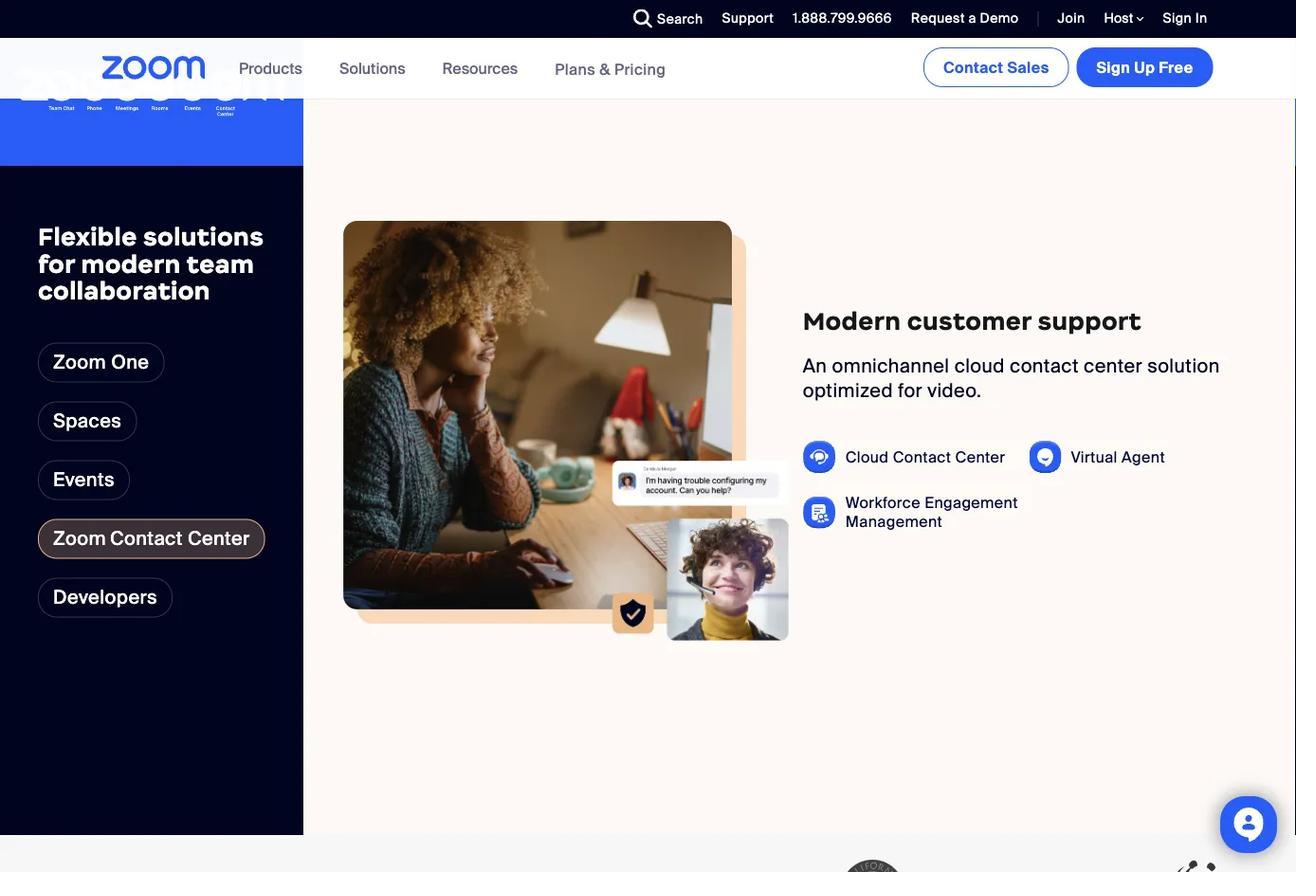 Task type: locate. For each thing, give the bounding box(es) containing it.
center inside 4 / 5 group
[[956, 447, 1006, 467]]

solution
[[1148, 354, 1221, 378]]

sign left up at the top right
[[1097, 57, 1131, 77]]

contact inside 4 / 5 group
[[893, 447, 952, 467]]

sign for sign in
[[1164, 9, 1193, 27]]

support
[[1038, 306, 1142, 337]]

sign in
[[1164, 9, 1208, 27]]

solutions
[[340, 58, 406, 78]]

plans & pricing link
[[555, 59, 666, 79], [555, 59, 666, 79]]

contact
[[944, 57, 1004, 77], [893, 447, 952, 467], [110, 527, 183, 551]]

an
[[803, 354, 828, 378]]

1.888.799.9666 button
[[779, 0, 897, 38], [793, 9, 893, 27]]

1 horizontal spatial for
[[899, 379, 923, 403]]

0 horizontal spatial center
[[188, 527, 250, 551]]

flexible solutions for modern team collaboration
[[38, 221, 264, 307]]

1 zoom from the top
[[53, 350, 106, 375]]

wwf logo image
[[1135, 850, 1259, 873]]

workforce engagement management link
[[846, 494, 1026, 532]]

zoom logo image
[[102, 56, 206, 80]]

join link
[[1044, 0, 1091, 38], [1058, 9, 1086, 27]]

optimized
[[803, 379, 894, 403]]

search
[[658, 10, 703, 28]]

banner
[[79, 38, 1218, 100]]

0 horizontal spatial for
[[38, 248, 75, 279]]

for
[[38, 248, 75, 279], [899, 379, 923, 403]]

1 horizontal spatial sign
[[1164, 9, 1193, 27]]

agent
[[1122, 447, 1166, 467]]

request a demo link
[[897, 0, 1024, 38], [912, 9, 1019, 27]]

center inside tab
[[188, 527, 250, 551]]

contact for zoom contact center
[[110, 527, 183, 551]]

0 horizontal spatial sign
[[1097, 57, 1131, 77]]

1 horizontal spatial center
[[956, 447, 1006, 467]]

contact inside tab
[[110, 527, 183, 551]]

contact
[[1010, 354, 1080, 378]]

0 vertical spatial contact
[[944, 57, 1004, 77]]

zoom contact center
[[53, 527, 250, 551]]

zoom interface icon - zoom contact center image
[[517, 434, 789, 641]]

sign
[[1164, 9, 1193, 27], [1097, 57, 1131, 77]]

sign left in
[[1164, 9, 1193, 27]]

plans & pricing
[[555, 59, 666, 79]]

cloud
[[955, 354, 1005, 378]]

zoom one
[[53, 350, 149, 375]]

banner containing contact sales
[[79, 38, 1218, 100]]

0 vertical spatial sign
[[1164, 9, 1193, 27]]

omnichannel
[[833, 354, 950, 378]]

products
[[239, 58, 303, 78]]

modern
[[81, 248, 181, 279]]

video.
[[928, 379, 982, 403]]

sign up free button
[[1077, 47, 1214, 87]]

workforce engagement management
[[846, 494, 1019, 532]]

support
[[722, 9, 774, 27]]

1 vertical spatial sign
[[1097, 57, 1131, 77]]

cloud contact center
[[846, 447, 1006, 467]]

2 zoom from the top
[[53, 527, 106, 551]]

solutions
[[143, 221, 264, 252]]

sign inside button
[[1097, 57, 1131, 77]]

up
[[1135, 57, 1156, 77]]

request a demo
[[912, 9, 1019, 27]]

contact sales link
[[924, 47, 1070, 87]]

1 vertical spatial zoom
[[53, 527, 106, 551]]

zoom for zoom contact center
[[53, 527, 106, 551]]

in
[[1196, 9, 1208, 27]]

1 vertical spatial for
[[899, 379, 923, 403]]

0 vertical spatial for
[[38, 248, 75, 279]]

virtual agent link
[[1072, 447, 1166, 467]]

meetings navigation
[[920, 38, 1218, 91]]

solutions button
[[340, 38, 414, 99]]

center
[[956, 447, 1006, 467], [188, 527, 250, 551]]

for down omnichannel
[[899, 379, 923, 403]]

for inside an omnichannel cloud contact center solution optimized for video.
[[899, 379, 923, 403]]

1 vertical spatial center
[[188, 527, 250, 551]]

products button
[[239, 38, 311, 99]]

0 vertical spatial zoom
[[53, 350, 106, 375]]

cloud contact center link
[[846, 447, 1006, 467]]

1 vertical spatial contact
[[893, 447, 952, 467]]

cloud
[[846, 447, 889, 467]]

sales
[[1008, 57, 1050, 77]]

for left modern
[[38, 248, 75, 279]]

support link
[[708, 0, 779, 38], [722, 9, 774, 27]]

0 vertical spatial center
[[956, 447, 1006, 467]]

virtual agent
[[1072, 447, 1166, 467]]

contact inside meetings navigation
[[944, 57, 1004, 77]]

2 vertical spatial contact
[[110, 527, 183, 551]]

center
[[1084, 354, 1143, 378]]

sign in link
[[1149, 0, 1218, 38], [1164, 9, 1208, 27]]

zoom
[[53, 350, 106, 375], [53, 527, 106, 551]]



Task type: vqa. For each thing, say whether or not it's contained in the screenshot.
THE LIST MODE, SELECTED IMAGE
no



Task type: describe. For each thing, give the bounding box(es) containing it.
virtual
[[1072, 447, 1118, 467]]

for inside flexible solutions for modern team collaboration
[[38, 248, 75, 279]]

resources button
[[443, 38, 527, 99]]

product information navigation
[[225, 38, 681, 100]]

management
[[846, 512, 943, 532]]

1.888.799.9666
[[793, 9, 893, 27]]

request
[[912, 9, 966, 27]]

pricing
[[615, 59, 666, 79]]

workforce
[[846, 494, 921, 513]]

center for cloud contact center
[[956, 447, 1006, 467]]

engagement
[[925, 494, 1019, 513]]

customer
[[908, 306, 1032, 337]]

4 / 5 group
[[304, 24, 1297, 836]]

flexible solutions for modern team collaboration tab list
[[38, 343, 265, 559]]

search button
[[620, 0, 708, 38]]

flexible
[[38, 221, 137, 252]]

modern customer support
[[803, 306, 1142, 337]]

zoom unified communication platform image
[[19, 70, 285, 120]]

sign up free
[[1097, 57, 1194, 77]]

join link up meetings navigation
[[1058, 9, 1086, 27]]

&
[[600, 59, 611, 79]]

plans
[[555, 59, 596, 79]]

join link left host
[[1044, 0, 1091, 38]]

host button
[[1105, 9, 1145, 28]]

resources
[[443, 58, 518, 78]]

contact for cloud contact center
[[893, 447, 952, 467]]

host
[[1105, 9, 1137, 27]]

center for zoom contact center
[[188, 527, 250, 551]]

collaboration
[[38, 276, 211, 307]]

modern
[[803, 306, 902, 337]]

free
[[1160, 57, 1194, 77]]

one
[[111, 350, 149, 375]]

zoom one tab
[[38, 343, 164, 383]]

california state parks logo image
[[811, 850, 935, 873]]

a
[[969, 9, 977, 27]]

sign for sign up free
[[1097, 57, 1131, 77]]

demo
[[981, 9, 1019, 27]]

an omnichannel cloud contact center solution optimized for video.
[[803, 354, 1221, 403]]

team
[[187, 248, 254, 279]]

contact sales
[[944, 57, 1050, 77]]

zoom for zoom one
[[53, 350, 106, 375]]

zoom contact center tab
[[38, 519, 265, 559]]

join
[[1058, 9, 1086, 27]]



